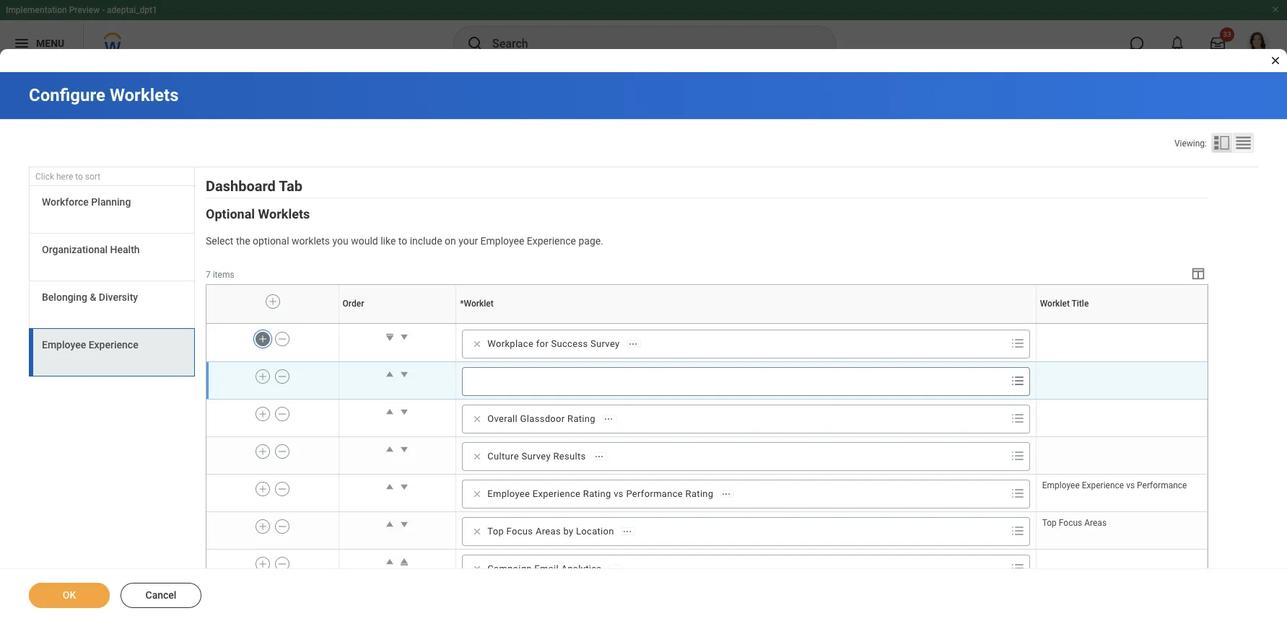 Task type: describe. For each thing, give the bounding box(es) containing it.
Toggle to Grid view radio
[[1233, 133, 1254, 153]]

related actions image for workplace for success survey
[[628, 339, 638, 349]]

caret bottom image
[[383, 330, 397, 344]]

employee for employee experience vs performance
[[1042, 481, 1080, 491]]

experience for employee experience
[[89, 339, 138, 351]]

cancel
[[145, 590, 176, 601]]

areas for top focus areas by location
[[536, 526, 561, 537]]

plus image for overall glassdoor rating
[[258, 408, 268, 421]]

2 caret down image from the top
[[397, 367, 412, 382]]

2 minus image from the top
[[277, 370, 288, 383]]

glassdoor
[[520, 414, 565, 424]]

top for top focus areas by location
[[487, 526, 504, 537]]

worklets for configure worklets
[[110, 85, 179, 105]]

caret up image for caret down image corresponding to top
[[383, 518, 397, 532]]

title inside row element
[[1072, 299, 1089, 309]]

related actions image for overall glassdoor rating
[[603, 414, 614, 424]]

close environment banner image
[[1271, 5, 1280, 14]]

workforce planning
[[42, 196, 131, 208]]

employee experience rating vs performance rating, press delete to clear value. option
[[467, 486, 739, 503]]

organizational health
[[42, 244, 140, 256]]

preview
[[69, 5, 100, 15]]

related actions image for top focus areas by location
[[622, 527, 632, 537]]

campaign email analytics, press delete to clear value. option
[[467, 561, 627, 578]]

Worklet field
[[463, 369, 1005, 395]]

employee experience vs performance
[[1042, 481, 1187, 491]]

top focus areas
[[1042, 518, 1107, 528]]

prompts image for campaign email analytics
[[1009, 560, 1026, 577]]

on
[[445, 235, 456, 247]]

related actions image for campaign email analytics
[[610, 564, 620, 574]]

ok button
[[29, 583, 110, 609]]

prompts image for culture survey results
[[1009, 448, 1026, 465]]

2 minus image from the top
[[277, 483, 288, 496]]

7
[[206, 270, 211, 280]]

row element containing employee experience rating vs performance rating
[[206, 475, 1207, 512]]

configure
[[29, 85, 105, 105]]

-
[[102, 5, 105, 15]]

focus for top focus areas by location
[[506, 526, 533, 537]]

row element containing campaign email analytics
[[206, 550, 1207, 587]]

location
[[576, 526, 614, 537]]

x small image for top focus areas by location
[[470, 525, 485, 539]]

worklet column header
[[456, 323, 1036, 325]]

success
[[551, 339, 588, 349]]

1 horizontal spatial vs
[[1126, 481, 1135, 491]]

tab
[[279, 178, 302, 195]]

x small image for overall glassdoor rating
[[470, 412, 485, 427]]

include
[[410, 235, 442, 247]]

navigation pane region
[[29, 168, 195, 381]]

culture survey results
[[487, 451, 586, 462]]

profile logan mcneil element
[[1238, 27, 1279, 59]]

caret down image for row element containing overall glassdoor rating
[[397, 405, 412, 419]]

1 horizontal spatial title
[[1122, 323, 1124, 324]]

row element containing top focus areas by location
[[206, 512, 1207, 550]]

optional
[[206, 207, 255, 222]]

workplace for success survey element
[[487, 338, 620, 351]]

close configure worklets image
[[1270, 55, 1281, 66]]

optional worklets group
[[206, 206, 1211, 588]]

employee experience rating vs performance rating element
[[487, 488, 714, 501]]

would
[[351, 235, 378, 247]]

campaign email analytics element
[[487, 563, 602, 576]]

overall
[[487, 414, 518, 424]]

viewing: option group
[[1174, 133, 1258, 156]]

areas for top focus areas
[[1084, 518, 1107, 528]]

&
[[90, 292, 96, 303]]

worklet title
[[1040, 299, 1089, 309]]

plus image for worklet
[[268, 296, 278, 309]]

configure worklets
[[29, 85, 179, 105]]

overall glassdoor rating element
[[487, 413, 596, 426]]

ok
[[63, 590, 76, 601]]

worklets for optional worklets
[[258, 207, 310, 222]]

search image
[[466, 35, 484, 52]]

workplace for success survey, press delete to clear value. option
[[467, 336, 645, 353]]

configure worklets main content
[[0, 72, 1287, 622]]

caret up image for the caret top icon
[[383, 555, 397, 570]]

caret up image for employee experience rating vs performance rating
[[383, 480, 397, 494]]

caret down image for employee
[[397, 480, 412, 494]]

x small image for workplace for success survey
[[470, 337, 485, 352]]

plus image for row element containing campaign email analytics
[[258, 558, 268, 571]]

organizational
[[42, 244, 108, 256]]

x small image for employee experience rating vs performance rating
[[470, 487, 485, 502]]

implementation preview -   adeptai_dpt1 banner
[[0, 0, 1287, 66]]

caret top image
[[397, 555, 412, 570]]

7 items
[[206, 270, 234, 280]]

prompts image for survey
[[1009, 335, 1026, 352]]

dashboard
[[206, 178, 276, 195]]

employee experience rating vs performance rating
[[487, 489, 714, 499]]

plus image for row element containing employee experience rating vs performance rating
[[258, 483, 268, 496]]

to inside "popup button"
[[75, 172, 83, 182]]

viewing:
[[1174, 139, 1207, 149]]

culture
[[487, 451, 519, 462]]

caret down image for row element containing culture survey results
[[397, 442, 412, 457]]

sort
[[85, 172, 100, 182]]

employee for employee experience
[[42, 339, 86, 351]]

campaign email analytics
[[487, 564, 602, 575]]



Task type: vqa. For each thing, say whether or not it's contained in the screenshot.
row element containing Culture Survey Results plus image minus image
yes



Task type: locate. For each thing, give the bounding box(es) containing it.
3 row element from the top
[[206, 400, 1207, 437]]

rating for glassdoor
[[567, 414, 596, 424]]

x small image inside overall glassdoor rating, press delete to clear value. 'option'
[[470, 412, 485, 427]]

select the optional worklets you would like to include on your employee experience page.
[[206, 235, 603, 247]]

0 horizontal spatial top
[[487, 526, 504, 537]]

1 minus image from the top
[[277, 333, 288, 346]]

top inside option
[[487, 526, 504, 537]]

related actions image inside top focus areas by location, press delete to clear value. option
[[622, 527, 632, 537]]

workplace
[[487, 339, 534, 349]]

3 prompts image from the top
[[1009, 560, 1026, 577]]

caret down image
[[397, 480, 412, 494], [397, 518, 412, 532]]

prompts image for vs
[[1009, 485, 1026, 502]]

2 vertical spatial related actions image
[[622, 527, 632, 537]]

1 horizontal spatial worklets
[[258, 207, 310, 222]]

minus image for culture survey results
[[277, 445, 288, 458]]

top focus areas by location, press delete to clear value. option
[[467, 523, 639, 541]]

your
[[459, 235, 478, 247]]

top
[[1042, 518, 1057, 528], [487, 526, 504, 537]]

0 horizontal spatial performance
[[626, 489, 683, 499]]

items
[[213, 270, 234, 280]]

worklets inside optional worklets group
[[258, 207, 310, 222]]

2 prompts image from the top
[[1009, 448, 1026, 465]]

1 vertical spatial to
[[398, 235, 407, 247]]

1 horizontal spatial areas
[[1084, 518, 1107, 528]]

implementation preview -   adeptai_dpt1
[[6, 5, 157, 15]]

order up order column header
[[343, 299, 364, 309]]

worklets
[[292, 235, 330, 247]]

row element containing culture survey results
[[206, 437, 1207, 475]]

workforce
[[42, 196, 89, 208]]

plus image
[[258, 370, 268, 383], [258, 445, 268, 458], [258, 483, 268, 496], [258, 558, 268, 571]]

survey inside option
[[591, 339, 620, 349]]

Toggle to List Detail view radio
[[1211, 133, 1232, 153]]

1 horizontal spatial performance
[[1137, 481, 1187, 491]]

0 vertical spatial minus image
[[277, 445, 288, 458]]

1 caret down image from the top
[[397, 480, 412, 494]]

employee down culture
[[487, 489, 530, 499]]

worklet
[[464, 299, 494, 309], [1040, 299, 1070, 309], [745, 323, 747, 324], [1120, 323, 1122, 324]]

0 horizontal spatial areas
[[536, 526, 561, 537]]

areas down employee experience vs performance
[[1084, 518, 1107, 528]]

x small image inside campaign email analytics, press delete to clear value. option
[[470, 562, 485, 577]]

plus image for workplace for success survey
[[258, 333, 268, 346]]

workplace for success survey
[[487, 339, 620, 349]]

employee experience
[[42, 339, 138, 351]]

focus for top focus areas
[[1059, 518, 1082, 528]]

0 vertical spatial related actions image
[[628, 339, 638, 349]]

row element containing workplace for success survey
[[206, 325, 1207, 362]]

focus inside top focus areas by location element
[[506, 526, 533, 537]]

page.
[[579, 235, 603, 247]]

2 caret up image from the top
[[383, 480, 397, 494]]

caret up image
[[383, 405, 397, 419], [383, 480, 397, 494]]

to left sort
[[75, 172, 83, 182]]

* worklet
[[460, 299, 494, 309]]

x small image for culture survey results
[[470, 450, 485, 464]]

culture survey results, press delete to clear value. option
[[467, 448, 611, 466]]

minus image for campaign
[[277, 558, 288, 571]]

1 vertical spatial related actions image
[[603, 414, 614, 424]]

culture survey results element
[[487, 450, 586, 463]]

caret up image for caret down icon related to row element containing culture survey results
[[383, 442, 397, 457]]

optional
[[253, 235, 289, 247]]

1 prompts image from the top
[[1009, 335, 1026, 352]]

optional worklets button
[[206, 207, 310, 222]]

dashboard tab
[[206, 178, 302, 195]]

4 plus image from the top
[[258, 558, 268, 571]]

list box
[[29, 186, 195, 377]]

2 caret up image from the top
[[383, 442, 397, 457]]

click here to sort button
[[29, 168, 195, 186]]

2 caret down image from the top
[[397, 518, 412, 532]]

1 row element from the top
[[206, 285, 1211, 324]]

2 vertical spatial prompts image
[[1009, 560, 1026, 577]]

top for top focus areas
[[1042, 518, 1057, 528]]

implementation
[[6, 5, 67, 15]]

order inside row element
[[343, 299, 364, 309]]

row element containing order
[[206, 285, 1211, 324]]

employee
[[481, 235, 524, 247], [42, 339, 86, 351], [1042, 481, 1080, 491], [487, 489, 530, 499]]

experience for employee experience vs performance
[[1082, 481, 1124, 491]]

caret up image
[[383, 367, 397, 382], [383, 442, 397, 457], [383, 518, 397, 532], [383, 555, 397, 570]]

minus image
[[277, 445, 288, 458], [277, 483, 288, 496], [277, 520, 288, 533]]

4 minus image from the top
[[277, 558, 288, 571]]

areas
[[1084, 518, 1107, 528], [536, 526, 561, 537]]

6 row element from the top
[[206, 512, 1207, 550]]

performance inside option
[[626, 489, 683, 499]]

1 caret up image from the top
[[383, 405, 397, 419]]

7 row element from the top
[[206, 550, 1207, 587]]

order
[[343, 299, 364, 309], [396, 323, 398, 324]]

click
[[35, 172, 54, 182]]

minus image
[[277, 333, 288, 346], [277, 370, 288, 383], [277, 408, 288, 421], [277, 558, 288, 571]]

cancel button
[[121, 583, 201, 609]]

0 vertical spatial title
[[1072, 299, 1089, 309]]

1 caret down image from the top
[[397, 330, 412, 344]]

configure worklets dialog
[[0, 0, 1287, 622]]

list box inside the "configure worklets" main content
[[29, 186, 195, 377]]

4 caret down image from the top
[[397, 442, 412, 457]]

focus
[[1059, 518, 1082, 528], [506, 526, 533, 537]]

3 plus image from the top
[[258, 483, 268, 496]]

minus image for workplace
[[277, 333, 288, 346]]

related actions image
[[628, 339, 638, 349], [603, 414, 614, 424], [622, 527, 632, 537]]

worklets
[[110, 85, 179, 105], [258, 207, 310, 222]]

vs inside option
[[614, 489, 624, 499]]

employee right your
[[481, 235, 524, 247]]

0 vertical spatial x small image
[[470, 337, 485, 352]]

plus image for row element containing culture survey results
[[258, 445, 268, 458]]

0 vertical spatial caret down image
[[397, 480, 412, 494]]

employee inside option
[[487, 489, 530, 499]]

1 caret up image from the top
[[383, 367, 397, 382]]

*
[[460, 299, 464, 309]]

survey right success
[[591, 339, 620, 349]]

related actions image
[[594, 452, 604, 462], [722, 489, 732, 499], [610, 564, 620, 574]]

minus image for top focus areas by location
[[277, 520, 288, 533]]

related actions image for employee experience rating vs performance rating
[[722, 489, 732, 499]]

top focus areas by location element
[[487, 525, 614, 538]]

3 minus image from the top
[[277, 520, 288, 533]]

analytics
[[561, 564, 602, 575]]

to right like
[[398, 235, 407, 247]]

related actions image inside workplace for success survey, press delete to clear value. option
[[628, 339, 638, 349]]

1 horizontal spatial order
[[396, 323, 398, 324]]

0 horizontal spatial title
[[1072, 299, 1089, 309]]

1 vertical spatial order
[[396, 323, 398, 324]]

2 horizontal spatial related actions image
[[722, 489, 732, 499]]

x small image for campaign email analytics
[[470, 562, 485, 577]]

2 x small image from the top
[[470, 525, 485, 539]]

employee down belonging
[[42, 339, 86, 351]]

1 horizontal spatial survey
[[591, 339, 620, 349]]

survey inside option
[[522, 451, 551, 462]]

inbox large image
[[1211, 36, 1225, 51]]

you
[[332, 235, 348, 247]]

related actions image right glassdoor
[[603, 414, 614, 424]]

0 vertical spatial worklets
[[110, 85, 179, 105]]

0 vertical spatial related actions image
[[594, 452, 604, 462]]

to inside optional worklets group
[[398, 235, 407, 247]]

4 row element from the top
[[206, 437, 1207, 475]]

notifications large image
[[1170, 36, 1185, 51]]

1 x small image from the top
[[470, 337, 485, 352]]

0 vertical spatial survey
[[591, 339, 620, 349]]

focus up campaign
[[506, 526, 533, 537]]

rating inside overall glassdoor rating element
[[567, 414, 596, 424]]

4 caret up image from the top
[[383, 555, 397, 570]]

1 x small image from the top
[[470, 412, 485, 427]]

order column header
[[339, 323, 456, 325]]

planning
[[91, 196, 131, 208]]

areas left the by
[[536, 526, 561, 537]]

worklet title column header
[[1036, 323, 1207, 325]]

0 horizontal spatial worklets
[[110, 85, 179, 105]]

0 horizontal spatial focus
[[506, 526, 533, 537]]

1 vertical spatial related actions image
[[722, 489, 732, 499]]

2 vertical spatial related actions image
[[610, 564, 620, 574]]

1 vertical spatial x small image
[[470, 525, 485, 539]]

0 horizontal spatial to
[[75, 172, 83, 182]]

row element
[[206, 285, 1211, 324], [206, 325, 1207, 362], [206, 400, 1207, 437], [206, 437, 1207, 475], [206, 475, 1207, 512], [206, 512, 1207, 550], [206, 550, 1207, 587]]

the
[[236, 235, 250, 247]]

by
[[563, 526, 574, 537]]

2 prompts image from the top
[[1009, 410, 1026, 427]]

caret up image for third caret down icon from the bottom of the optional worklets group
[[383, 367, 397, 382]]

adeptai_dpt1
[[107, 5, 157, 15]]

1 minus image from the top
[[277, 445, 288, 458]]

3 minus image from the top
[[277, 408, 288, 421]]

1 plus image from the top
[[258, 370, 268, 383]]

1 vertical spatial caret down image
[[397, 518, 412, 532]]

employee inside list box
[[42, 339, 86, 351]]

0 vertical spatial to
[[75, 172, 83, 182]]

overall glassdoor rating
[[487, 414, 596, 424]]

survey
[[591, 339, 620, 349], [522, 451, 551, 462]]

experience left page.
[[527, 235, 576, 247]]

3 x small image from the top
[[470, 487, 485, 502]]

x small image
[[470, 412, 485, 427], [470, 450, 485, 464], [470, 487, 485, 502], [470, 562, 485, 577]]

1 horizontal spatial to
[[398, 235, 407, 247]]

x small image inside employee experience rating vs performance rating, press delete to clear value. option
[[470, 487, 485, 502]]

order worklet worklet title
[[396, 323, 1124, 324]]

belonging & diversity
[[42, 292, 138, 303]]

1 horizontal spatial related actions image
[[610, 564, 620, 574]]

related actions image right success
[[628, 339, 638, 349]]

x small image
[[470, 337, 485, 352], [470, 525, 485, 539]]

campaign
[[487, 564, 532, 575]]

overall glassdoor rating, press delete to clear value. option
[[467, 411, 621, 428]]

experience up top focus areas
[[1082, 481, 1124, 491]]

employee for employee experience rating vs performance rating
[[487, 489, 530, 499]]

related actions image inside overall glassdoor rating, press delete to clear value. 'option'
[[603, 414, 614, 424]]

1 horizontal spatial top
[[1042, 518, 1057, 528]]

2 row element from the top
[[206, 325, 1207, 362]]

related actions image for culture survey results
[[594, 452, 604, 462]]

0 horizontal spatial survey
[[522, 451, 551, 462]]

caret down image
[[397, 330, 412, 344], [397, 367, 412, 382], [397, 405, 412, 419], [397, 442, 412, 457]]

4 x small image from the top
[[470, 562, 485, 577]]

prompts image
[[1009, 335, 1026, 352], [1009, 410, 1026, 427], [1009, 485, 1026, 502], [1009, 523, 1026, 540]]

for
[[536, 339, 549, 349]]

plus image
[[268, 296, 278, 309], [258, 333, 268, 346], [258, 408, 268, 421], [258, 520, 268, 533]]

email
[[534, 564, 559, 575]]

1 horizontal spatial focus
[[1059, 518, 1082, 528]]

optional worklets
[[206, 207, 310, 222]]

diversity
[[99, 292, 138, 303]]

results
[[553, 451, 586, 462]]

experience inside list box
[[89, 339, 138, 351]]

rating for experience
[[583, 489, 611, 499]]

0 horizontal spatial order
[[343, 299, 364, 309]]

health
[[110, 244, 140, 256]]

3 prompts image from the top
[[1009, 485, 1026, 502]]

order for order worklet worklet title
[[396, 323, 398, 324]]

top focus areas by location
[[487, 526, 614, 537]]

1 prompts image from the top
[[1009, 372, 1026, 390]]

survey right culture
[[522, 451, 551, 462]]

0 horizontal spatial related actions image
[[594, 452, 604, 462]]

2 vertical spatial minus image
[[277, 520, 288, 533]]

1 vertical spatial caret up image
[[383, 480, 397, 494]]

related actions image right "location"
[[622, 527, 632, 537]]

experience inside option
[[533, 489, 581, 499]]

2 x small image from the top
[[470, 450, 485, 464]]

3 caret down image from the top
[[397, 405, 412, 419]]

caret down image for row element containing workplace for success survey
[[397, 330, 412, 344]]

like
[[381, 235, 396, 247]]

4 prompts image from the top
[[1009, 523, 1026, 540]]

3 caret up image from the top
[[383, 518, 397, 532]]

focus down employee experience vs performance
[[1059, 518, 1082, 528]]

employee up top focus areas
[[1042, 481, 1080, 491]]

5 row element from the top
[[206, 475, 1207, 512]]

vs
[[1126, 481, 1135, 491], [614, 489, 624, 499]]

experience up top focus areas by location
[[533, 489, 581, 499]]

list box containing workforce planning
[[29, 186, 195, 377]]

order for order
[[343, 299, 364, 309]]

prompts image for by
[[1009, 523, 1026, 540]]

caret down image for top
[[397, 518, 412, 532]]

here
[[56, 172, 73, 182]]

0 vertical spatial order
[[343, 299, 364, 309]]

click to view/edit grid preferences image
[[1190, 266, 1206, 281]]

row element containing overall glassdoor rating
[[206, 400, 1207, 437]]

prompts image
[[1009, 372, 1026, 390], [1009, 448, 1026, 465], [1009, 560, 1026, 577]]

2 plus image from the top
[[258, 445, 268, 458]]

0 vertical spatial caret up image
[[383, 405, 397, 419]]

0 vertical spatial prompts image
[[1009, 372, 1026, 390]]

click here to sort
[[35, 172, 100, 182]]

areas inside option
[[536, 526, 561, 537]]

1 vertical spatial title
[[1122, 323, 1124, 324]]

1 vertical spatial prompts image
[[1009, 448, 1026, 465]]

title
[[1072, 299, 1089, 309], [1122, 323, 1124, 324]]

experience for employee experience rating vs performance rating
[[533, 489, 581, 499]]

order up caret bottom icon
[[396, 323, 398, 324]]

rating
[[567, 414, 596, 424], [583, 489, 611, 499], [686, 489, 714, 499]]

select
[[206, 235, 234, 247]]

caret up image for overall glassdoor rating
[[383, 405, 397, 419]]

1 vertical spatial survey
[[522, 451, 551, 462]]

experience
[[527, 235, 576, 247], [89, 339, 138, 351], [1082, 481, 1124, 491], [533, 489, 581, 499]]

1 vertical spatial minus image
[[277, 483, 288, 496]]

1 vertical spatial worklets
[[258, 207, 310, 222]]

performance
[[1137, 481, 1187, 491], [626, 489, 683, 499]]

x small image inside 'culture survey results, press delete to clear value.' option
[[470, 450, 485, 464]]

0 horizontal spatial vs
[[614, 489, 624, 499]]

to
[[75, 172, 83, 182], [398, 235, 407, 247]]

experience down diversity
[[89, 339, 138, 351]]

minus image for overall
[[277, 408, 288, 421]]

belonging
[[42, 292, 87, 303]]



